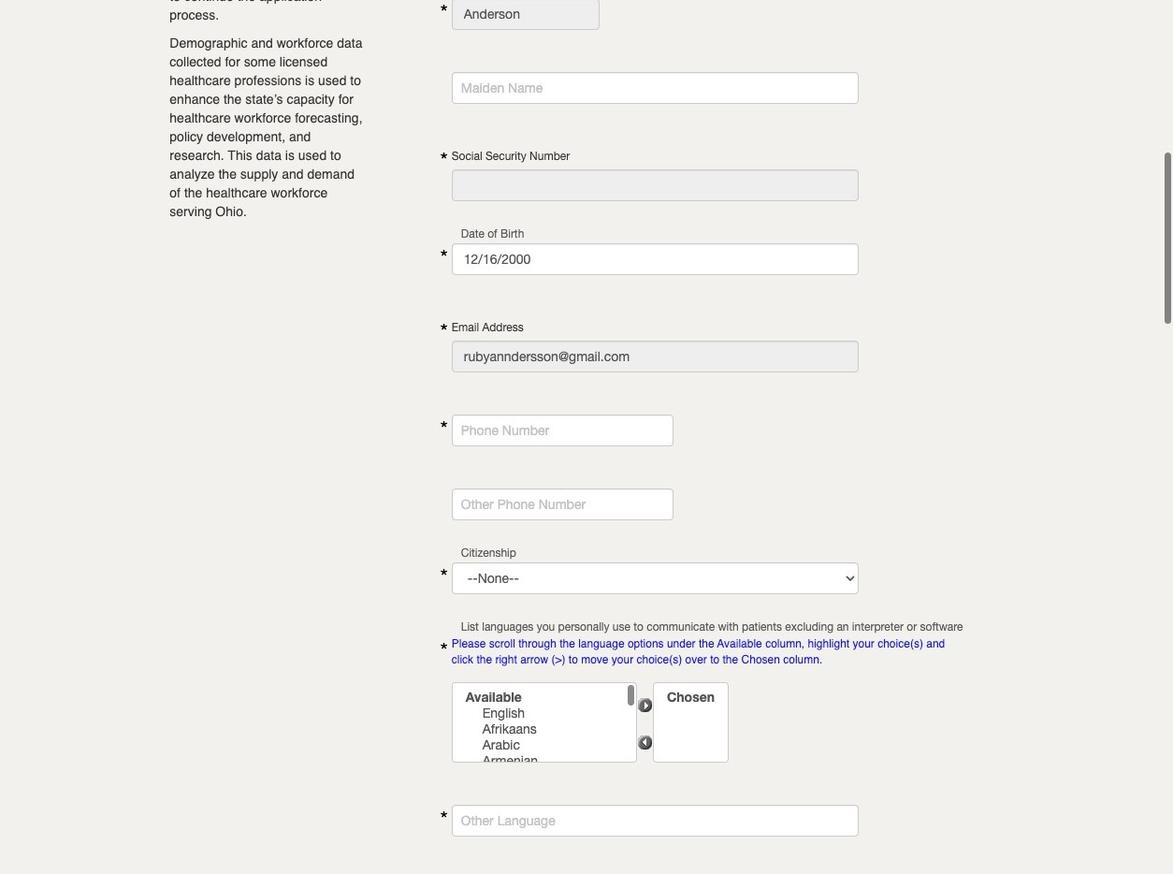 Task type: describe. For each thing, give the bounding box(es) containing it.
add image
[[637, 698, 653, 713]]

remove image
[[637, 735, 653, 751]]



Task type: locate. For each thing, give the bounding box(es) containing it.
None text field
[[452, 0, 600, 30], [452, 72, 859, 104], [452, 243, 859, 275], [452, 341, 859, 373], [452, 805, 859, 837], [452, 0, 600, 30], [452, 72, 859, 104], [452, 243, 859, 275], [452, 341, 859, 373], [452, 805, 859, 837]]

None text field
[[452, 415, 674, 447], [452, 489, 674, 521], [452, 415, 674, 447], [452, 489, 674, 521]]



Task type: vqa. For each thing, say whether or not it's contained in the screenshot.
Remove icon
yes



